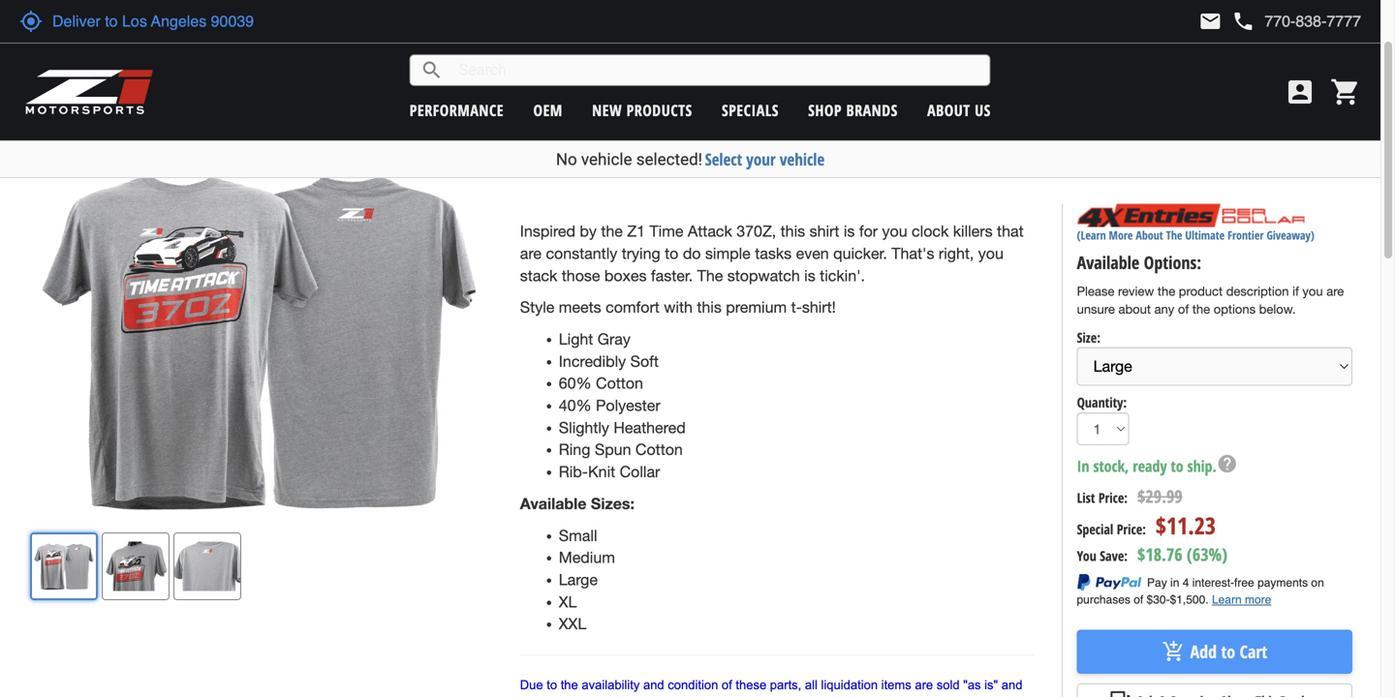 Task type: locate. For each thing, give the bounding box(es) containing it.
0 horizontal spatial 370z
[[657, 160, 685, 176]]

selected!
[[637, 150, 703, 169]]

condition
[[668, 679, 719, 693]]

brand:
[[506, 133, 541, 151]]

fits
[[506, 158, 524, 176]]

0 horizontal spatial this
[[697, 299, 722, 317]]

available down rib-
[[520, 495, 587, 513]]

0 vertical spatial are
[[520, 245, 542, 263]]

to inside inspired by the z1 time attack 370z, this shirt is for you clock killers that are constantly trying to do simple tasks even quicker. that's right, you stack those boxes faster. the stopwatch is tickin'.
[[665, 245, 679, 263]]

is left "for"
[[844, 223, 855, 240]]

z1 motorsports logo image
[[24, 68, 155, 116]]

and right is"
[[1002, 679, 1023, 693]]

2 vertical spatial are
[[915, 679, 934, 693]]

370z left t-
[[723, 94, 769, 129]]

new products link
[[592, 100, 693, 121]]

1 horizontal spatial this
[[781, 223, 806, 240]]

370z,
[[737, 223, 777, 240]]

z1 motorsports link
[[544, 133, 625, 151]]

1 horizontal spatial the
[[1167, 227, 1183, 243]]

0 vertical spatial cotton
[[596, 375, 644, 393]]

1 vertical spatial is
[[805, 267, 816, 285]]

knit
[[588, 463, 616, 481]]

1 horizontal spatial and
[[1002, 679, 1023, 693]]

the inside due to the availability and condition of these parts, all liquidation items are sold "as is" and
[[561, 679, 578, 693]]

vehicle right your at the right of page
[[780, 148, 825, 171]]

are right if
[[1327, 284, 1345, 299]]

tasks
[[755, 245, 792, 263]]

0 horizontal spatial available
[[520, 495, 587, 513]]

you right if
[[1303, 284, 1324, 299]]

stopwatch
[[728, 267, 800, 285]]

this inside inspired by the z1 time attack 370z, this shirt is for you clock killers that are constantly trying to do simple tasks even quicker. that's right, you stack those boxes faster. the stopwatch is tickin'.
[[781, 223, 806, 240]]

0 horizontal spatial vehicle
[[581, 150, 633, 169]]

of inside due to the availability and condition of these parts, all liquidation items are sold "as is" and
[[722, 679, 733, 693]]

to inside due to the availability and condition of these parts, all liquidation items are sold "as is" and
[[547, 679, 557, 693]]

0 vertical spatial is
[[844, 223, 855, 240]]

giveaway)
[[1267, 227, 1315, 243]]

1 vertical spatial you
[[979, 245, 1004, 263]]

0 horizontal spatial time
[[600, 94, 648, 129]]

1 horizontal spatial 370z
[[723, 94, 769, 129]]

1 / from the left
[[611, 160, 616, 176]]

collar
[[620, 463, 660, 481]]

my_location
[[19, 10, 43, 33]]

0 horizontal spatial /
[[611, 160, 616, 176]]

of left these
[[722, 679, 733, 693]]

these
[[736, 679, 767, 693]]

z1 gear
[[14, 64, 54, 82]]

0 vertical spatial attack
[[654, 94, 717, 129]]

60%
[[559, 375, 592, 393]]

1 vertical spatial attack
[[688, 223, 733, 240]]

1 horizontal spatial time
[[650, 223, 684, 240]]

cotton up polyester
[[596, 375, 644, 393]]

maxima...
[[796, 160, 849, 176]]

soft
[[631, 353, 659, 371]]

0 horizontal spatial is
[[805, 267, 816, 285]]

0 vertical spatial about
[[928, 100, 971, 121]]

370z
[[723, 94, 769, 129], [657, 160, 685, 176]]

this
[[781, 223, 806, 240], [697, 299, 722, 317]]

price: inside special price: $11.23 you save: $18.76 (63%)
[[1117, 520, 1147, 539]]

1 and from the left
[[644, 679, 665, 693]]

the inside (learn more about the ultimate frontier giveaway) available options: please review the product description if you are unsure about any of the options below.
[[1167, 227, 1183, 243]]

/ left the 350z
[[611, 160, 616, 176]]

the right due
[[561, 679, 578, 693]]

z1
[[14, 64, 26, 82], [571, 94, 593, 129], [544, 133, 556, 151], [627, 223, 646, 240]]

0 vertical spatial time
[[600, 94, 648, 129]]

1 vertical spatial price:
[[1117, 520, 1147, 539]]

1 horizontal spatial /
[[649, 160, 654, 176]]

that's
[[892, 245, 935, 263]]

to right due
[[547, 679, 557, 693]]

(63%)
[[1187, 543, 1228, 567]]

2 vertical spatial you
[[1303, 284, 1324, 299]]

you right "for"
[[883, 223, 908, 240]]

price: inside 'list price: $29.99'
[[1099, 489, 1128, 508]]

370z right the 350z
[[657, 160, 685, 176]]

and
[[644, 679, 665, 693], [1002, 679, 1023, 693]]

about left the us
[[928, 100, 971, 121]]

heathered
[[614, 419, 686, 437]]

list
[[1078, 489, 1096, 508]]

time up do
[[650, 223, 684, 240]]

/
[[611, 160, 616, 176], [649, 160, 654, 176], [688, 160, 693, 176]]

1 vertical spatial are
[[1327, 284, 1345, 299]]

you down the killers
[[979, 245, 1004, 263]]

about right more
[[1136, 227, 1164, 243]]

0 horizontal spatial of
[[722, 679, 733, 693]]

/ right the 350z
[[649, 160, 654, 176]]

ready
[[1133, 456, 1168, 477]]

price: up save:
[[1117, 520, 1147, 539]]

cotton
[[596, 375, 644, 393], [636, 441, 683, 459]]

the down product
[[1193, 302, 1211, 317]]

1 horizontal spatial vehicle
[[780, 148, 825, 171]]

the down simple
[[698, 267, 723, 285]]

z1 inside inspired by the z1 time attack 370z, this shirt is for you clock killers that are constantly trying to do simple tasks even quicker. that's right, you stack those boxes faster. the stopwatch is tickin'.
[[627, 223, 646, 240]]

price: right the list
[[1099, 489, 1128, 508]]

below.
[[1260, 302, 1296, 317]]

are inside (learn more about the ultimate frontier giveaway) available options: please review the product description if you are unsure about any of the options below.
[[1327, 284, 1345, 299]]

2 horizontal spatial /
[[688, 160, 693, 176]]

0 vertical spatial of
[[1179, 302, 1190, 317]]

phone
[[1232, 10, 1256, 33]]

oem link
[[534, 100, 563, 121]]

the right by
[[601, 223, 623, 240]]

cotton down heathered at the left
[[636, 441, 683, 459]]

simple
[[706, 245, 751, 263]]

those
[[562, 267, 600, 285]]

and left condition
[[644, 679, 665, 693]]

no
[[556, 150, 577, 169]]

you
[[1078, 547, 1097, 566]]

to inside in stock, ready to ship. help
[[1171, 456, 1184, 477]]

product
[[1179, 284, 1223, 299]]

of
[[1179, 302, 1190, 317], [722, 679, 733, 693]]

description
[[1227, 284, 1290, 299]]

Search search field
[[444, 55, 990, 85]]

0 vertical spatial this
[[781, 223, 806, 240]]

available inside (learn more about the ultimate frontier giveaway) available options: please review the product description if you are unsure about any of the options below.
[[1078, 251, 1140, 275]]

1 horizontal spatial you
[[979, 245, 1004, 263]]

shopping_cart link
[[1326, 77, 1362, 108]]

z1 up the trying
[[627, 223, 646, 240]]

spun
[[595, 441, 631, 459]]

vehicle
[[780, 148, 825, 171], [581, 150, 633, 169]]

the inside inspired by the z1 time attack 370z, this shirt is for you clock killers that are constantly trying to do simple tasks even quicker. that's right, you stack those boxes faster. the stopwatch is tickin'.
[[698, 267, 723, 285]]

available sizes:
[[520, 495, 635, 513]]

to
[[665, 245, 679, 263], [1171, 456, 1184, 477], [1222, 641, 1236, 664], [547, 679, 557, 693]]

1 vertical spatial this
[[697, 299, 722, 317]]

parts,
[[770, 679, 802, 693]]

available down more
[[1078, 251, 1140, 275]]

incredibly
[[559, 353, 626, 371]]

time up motorsports
[[600, 94, 648, 129]]

/ left 2009-
[[688, 160, 693, 176]]

1 vertical spatial of
[[722, 679, 733, 693]]

vehicle right the no
[[581, 150, 633, 169]]

1 horizontal spatial are
[[915, 679, 934, 693]]

time inside sale - z1 time attack 370z t-shirt brand: z1 motorsports fits models: 300zx / 350z / 370z / 2009-2015 nissan maxima...
[[600, 94, 648, 129]]

shirt
[[810, 223, 840, 240]]

ship.
[[1188, 456, 1217, 477]]

price:
[[1099, 489, 1128, 508], [1117, 520, 1147, 539]]

gear
[[29, 64, 54, 82]]

is down even
[[805, 267, 816, 285]]

are up stack
[[520, 245, 542, 263]]

brands
[[847, 100, 898, 121]]

for
[[860, 223, 878, 240]]

of right any at the top right of page
[[1179, 302, 1190, 317]]

z1 left gear
[[14, 64, 26, 82]]

2 horizontal spatial you
[[1303, 284, 1324, 299]]

killers
[[954, 223, 993, 240]]

0 horizontal spatial the
[[698, 267, 723, 285]]

0 horizontal spatial and
[[644, 679, 665, 693]]

0 vertical spatial available
[[1078, 251, 1140, 275]]

0 vertical spatial price:
[[1099, 489, 1128, 508]]

1 vertical spatial about
[[1136, 227, 1164, 243]]

0 horizontal spatial are
[[520, 245, 542, 263]]

2 horizontal spatial are
[[1327, 284, 1345, 299]]

to left ship.
[[1171, 456, 1184, 477]]

faster.
[[651, 267, 693, 285]]

the
[[1167, 227, 1183, 243], [698, 267, 723, 285]]

1 horizontal spatial available
[[1078, 251, 1140, 275]]

0 vertical spatial 370z
[[723, 94, 769, 129]]

models:
[[527, 158, 570, 176]]

us
[[975, 100, 991, 121]]

account_box
[[1285, 77, 1316, 108]]

1 horizontal spatial about
[[1136, 227, 1164, 243]]

(learn more about the ultimate frontier giveaway) available options: please review the product description if you are unsure about any of the options below.
[[1078, 227, 1345, 317]]

about
[[928, 100, 971, 121], [1136, 227, 1164, 243]]

1 vertical spatial the
[[698, 267, 723, 285]]

new products
[[592, 100, 693, 121]]

this up tasks
[[781, 223, 806, 240]]

0 horizontal spatial you
[[883, 223, 908, 240]]

350z
[[619, 160, 646, 176]]

any
[[1155, 302, 1175, 317]]

of inside (learn more about the ultimate frontier giveaway) available options: please review the product description if you are unsure about any of the options below.
[[1179, 302, 1190, 317]]

the inside inspired by the z1 time attack 370z, this shirt is for you clock killers that are constantly trying to do simple tasks even quicker. that's right, you stack those boxes faster. the stopwatch is tickin'.
[[601, 223, 623, 240]]

1 horizontal spatial of
[[1179, 302, 1190, 317]]

phone link
[[1232, 10, 1362, 33]]

attack up no vehicle selected! select your vehicle at top
[[654, 94, 717, 129]]

inspired by the z1 time attack 370z, this shirt is for you clock killers that are constantly trying to do simple tasks even quicker. that's right, you stack those boxes faster. the stopwatch is tickin'.
[[520, 223, 1024, 285]]

quantity:
[[1078, 394, 1127, 412]]

1 vertical spatial time
[[650, 223, 684, 240]]

are left sold
[[915, 679, 934, 693]]

$29.99
[[1138, 485, 1183, 509]]

available
[[1078, 251, 1140, 275], [520, 495, 587, 513]]

to left do
[[665, 245, 679, 263]]

you
[[883, 223, 908, 240], [979, 245, 1004, 263], [1303, 284, 1324, 299]]

attack up simple
[[688, 223, 733, 240]]

2 / from the left
[[649, 160, 654, 176]]

0 vertical spatial the
[[1167, 227, 1183, 243]]

this right with
[[697, 299, 722, 317]]

trying
[[622, 245, 661, 263]]

1 vertical spatial available
[[520, 495, 587, 513]]

the up options:
[[1167, 227, 1183, 243]]

about inside (learn more about the ultimate frontier giveaway) available options: please review the product description if you are unsure about any of the options below.
[[1136, 227, 1164, 243]]

1 horizontal spatial is
[[844, 223, 855, 240]]

are
[[520, 245, 542, 263], [1327, 284, 1345, 299], [915, 679, 934, 693]]

attack inside inspired by the z1 time attack 370z, this shirt is for you clock killers that are constantly trying to do simple tasks even quicker. that's right, you stack those boxes faster. the stopwatch is tickin'.
[[688, 223, 733, 240]]

if
[[1293, 284, 1300, 299]]



Task type: vqa. For each thing, say whether or not it's contained in the screenshot.
"Brand:"
yes



Task type: describe. For each thing, give the bounding box(es) containing it.
mail phone
[[1199, 10, 1256, 33]]

mail
[[1199, 10, 1223, 33]]

xl
[[559, 594, 577, 611]]

specials link
[[722, 100, 779, 121]]

products
[[627, 100, 693, 121]]

sold
[[937, 679, 960, 693]]

help
[[1217, 454, 1239, 475]]

due
[[520, 679, 543, 693]]

more
[[1109, 227, 1134, 243]]

are inside inspired by the z1 time attack 370z, this shirt is for you clock killers that are constantly trying to do simple tasks even quicker. that's right, you stack those boxes faster. the stopwatch is tickin'.
[[520, 245, 542, 263]]

about
[[1119, 302, 1152, 317]]

select
[[705, 148, 743, 171]]

special price: $11.23 you save: $18.76 (63%)
[[1078, 510, 1228, 567]]

about us
[[928, 100, 991, 121]]

2 and from the left
[[1002, 679, 1023, 693]]

performance link
[[410, 100, 504, 121]]

2015
[[726, 160, 753, 176]]

-
[[557, 94, 565, 129]]

list price: $29.99
[[1078, 485, 1183, 509]]

t-
[[792, 299, 802, 317]]

options
[[1214, 302, 1256, 317]]

frontier
[[1228, 227, 1264, 243]]

oem
[[534, 100, 563, 121]]

right,
[[939, 245, 975, 263]]

z1 left the no
[[544, 133, 556, 151]]

0 vertical spatial you
[[883, 223, 908, 240]]

size:
[[1078, 329, 1101, 347]]

(learn more about the ultimate frontier giveaway) link
[[1078, 227, 1315, 243]]

premium
[[726, 299, 787, 317]]

style
[[520, 299, 555, 317]]

slightly
[[559, 419, 610, 437]]

1 vertical spatial 370z
[[657, 160, 685, 176]]

you inside (learn more about the ultimate frontier giveaway) available options: please review the product description if you are unsure about any of the options below.
[[1303, 284, 1324, 299]]

polyester
[[596, 397, 661, 415]]

shop brands
[[809, 100, 898, 121]]

account_box link
[[1280, 77, 1321, 108]]

to right the add at the right bottom
[[1222, 641, 1236, 664]]

due to the availability and condition of these parts, all liquidation items are sold "as is" and
[[520, 679, 1023, 698]]

large
[[559, 571, 598, 589]]

about us link
[[928, 100, 991, 121]]

in
[[1078, 456, 1090, 477]]

vehicle inside no vehicle selected! select your vehicle
[[581, 150, 633, 169]]

small
[[559, 527, 598, 545]]

stack
[[520, 267, 558, 285]]

40%
[[559, 397, 592, 415]]

price: for $29.99
[[1099, 489, 1128, 508]]

light
[[559, 331, 594, 348]]

0 horizontal spatial about
[[928, 100, 971, 121]]

sale - z1 time attack 370z t-shirt brand: z1 motorsports fits models: 300zx / 350z / 370z / 2009-2015 nissan maxima...
[[506, 94, 849, 176]]

no vehicle selected! select your vehicle
[[556, 148, 825, 171]]

gray
[[598, 331, 631, 348]]

clock
[[912, 223, 949, 240]]

new
[[592, 100, 622, 121]]

attack inside sale - z1 time attack 370z t-shirt brand: z1 motorsports fits models: 300zx / 350z / 370z / 2009-2015 nissan maxima...
[[654, 94, 717, 129]]

search
[[420, 59, 444, 82]]

liquidation
[[822, 679, 878, 693]]

nissan
[[756, 160, 793, 176]]

3 / from the left
[[688, 160, 693, 176]]

rib-
[[559, 463, 588, 481]]

medium
[[559, 549, 615, 567]]

comfort
[[606, 299, 660, 317]]

price: for $11.23
[[1117, 520, 1147, 539]]

meets
[[559, 299, 602, 317]]

add_shopping_cart add to cart
[[1163, 641, 1268, 664]]

select your vehicle link
[[705, 148, 825, 171]]

add_shopping_cart
[[1163, 641, 1186, 664]]

shopping_cart
[[1331, 77, 1362, 108]]

by
[[580, 223, 597, 240]]

time inside inspired by the z1 time attack 370z, this shirt is for you clock killers that are constantly trying to do simple tasks even quicker. that's right, you stack those boxes faster. the stopwatch is tickin'.
[[650, 223, 684, 240]]

inspired
[[520, 223, 576, 240]]

(learn
[[1078, 227, 1107, 243]]

motorsports
[[559, 133, 625, 151]]

specials
[[722, 100, 779, 121]]

special
[[1078, 520, 1114, 539]]

1 vertical spatial cotton
[[636, 441, 683, 459]]

that
[[997, 223, 1024, 240]]

300zx
[[573, 160, 608, 176]]

are inside due to the availability and condition of these parts, all liquidation items are sold "as is" and
[[915, 679, 934, 693]]

z1 gear link
[[14, 64, 54, 82]]

the up any at the top right of page
[[1158, 284, 1176, 299]]

all
[[805, 679, 818, 693]]

sale
[[506, 94, 551, 129]]

apparel
[[76, 64, 117, 82]]

mail link
[[1199, 10, 1223, 33]]

z1 right -
[[571, 94, 593, 129]]

sizes:
[[591, 495, 635, 513]]

ultimate
[[1186, 227, 1225, 243]]

stock,
[[1094, 456, 1130, 477]]

availability
[[582, 679, 640, 693]]

apparel link
[[76, 64, 117, 82]]



